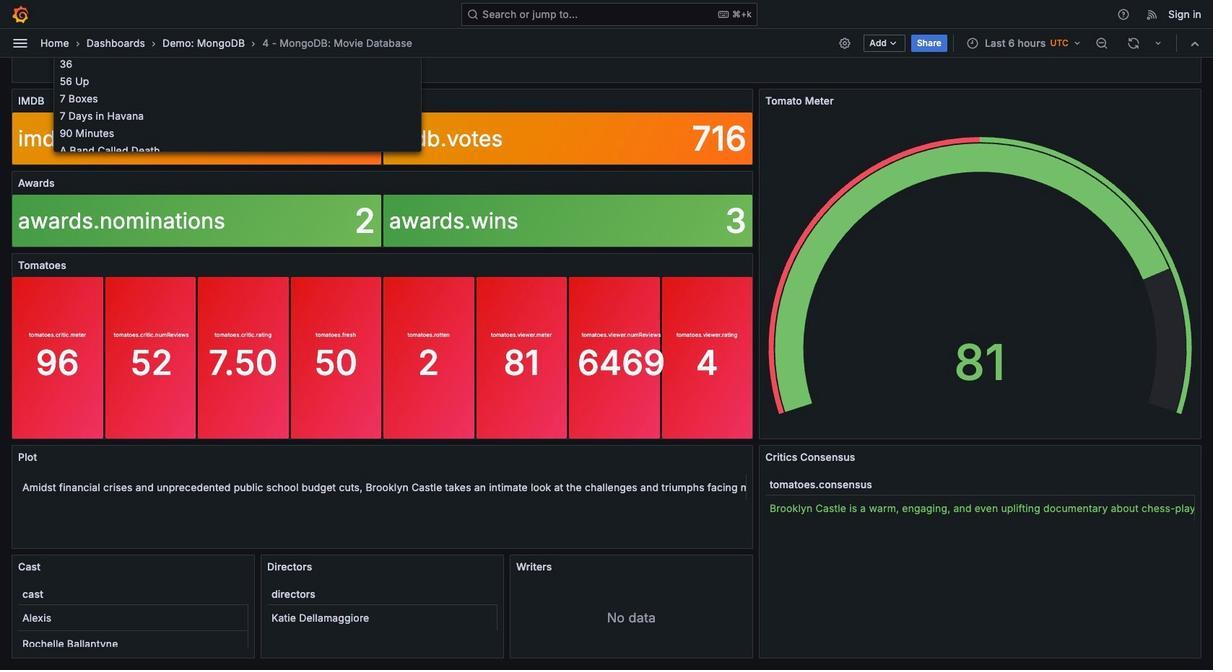 Task type: vqa. For each thing, say whether or not it's contained in the screenshot.
Expand section Connections IMAGE
no



Task type: locate. For each thing, give the bounding box(es) containing it.
None button
[[54, 55, 415, 72], [54, 72, 415, 90], [54, 90, 415, 107], [54, 107, 415, 124], [54, 124, 415, 142], [54, 142, 415, 159], [54, 55, 415, 72], [54, 72, 415, 90], [54, 90, 415, 107], [54, 107, 415, 124], [54, 124, 415, 142], [54, 142, 415, 159]]

open menu image
[[12, 34, 29, 52]]

grafana image
[[12, 5, 29, 23]]

news image
[[1146, 8, 1159, 21]]

cell
[[18, 475, 747, 501], [766, 496, 1195, 521], [18, 606, 248, 631], [267, 606, 498, 631], [18, 632, 248, 657]]



Task type: describe. For each thing, give the bounding box(es) containing it.
auto refresh turned off. choose refresh time interval image
[[1153, 37, 1164, 49]]

dashboard settings image
[[839, 36, 852, 49]]

zoom out time range image
[[1096, 36, 1109, 49]]

refresh dashboard image
[[1127, 36, 1140, 49]]

help image
[[1117, 8, 1130, 21]]



